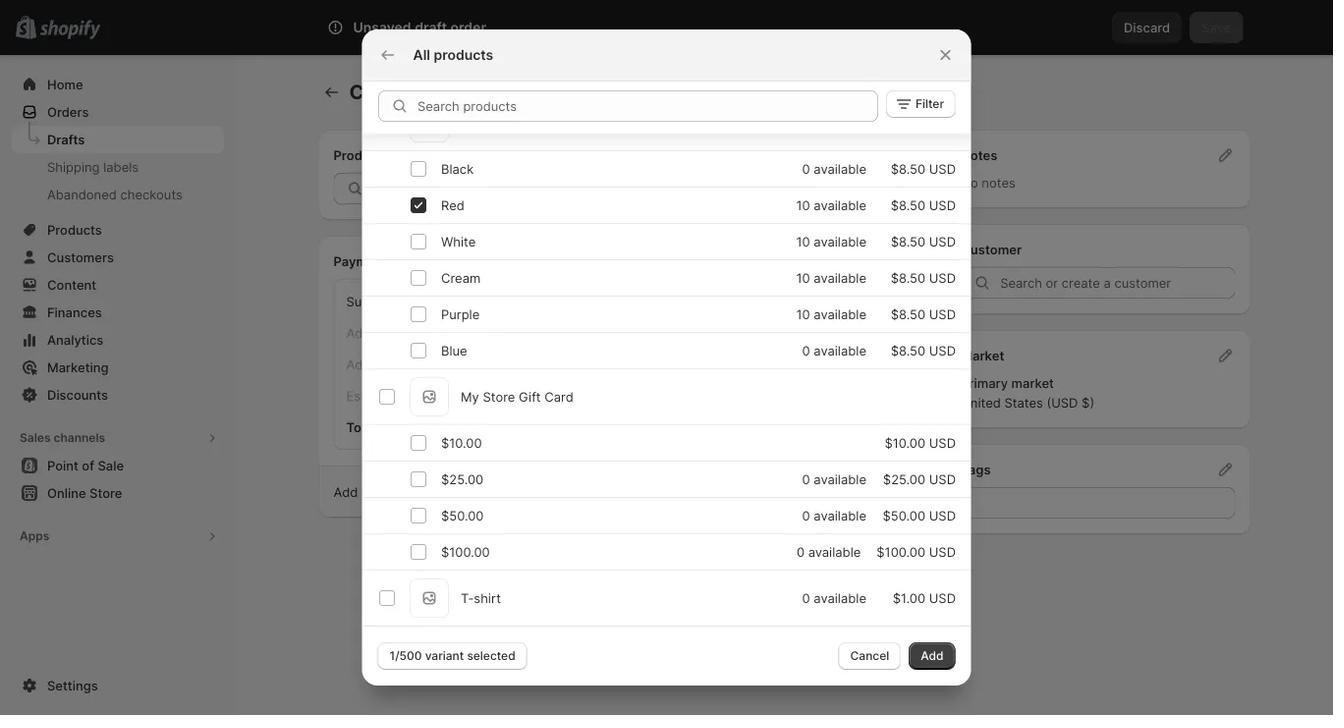 Task type: describe. For each thing, give the bounding box(es) containing it.
no notes
[[961, 175, 1016, 190]]

drafts link
[[12, 126, 224, 153]]

store
[[483, 389, 515, 404]]

$8.50 for cream
[[891, 270, 925, 285]]

not calculated
[[523, 388, 610, 403]]

shopify image
[[40, 20, 100, 40]]

usd for t-shirt
[[929, 591, 956, 606]]

0 for $50.00
[[802, 508, 810, 523]]

shipping labels link
[[12, 153, 224, 181]]

0 vertical spatial order
[[451, 19, 486, 36]]

orders link
[[12, 98, 224, 126]]

shirt
[[474, 591, 501, 606]]

market
[[1012, 375, 1054, 391]]

sales channels
[[20, 431, 105, 445]]

unsaved draft order
[[353, 19, 486, 36]]

10 available for white
[[796, 234, 866, 249]]

drafts
[[47, 132, 85, 147]]

all products dialog
[[0, 29, 1334, 686]]

usd for white
[[929, 234, 956, 249]]

apps button
[[12, 523, 224, 550]]

Search products text field
[[417, 90, 878, 122]]

a
[[362, 485, 369, 500]]

$)
[[1082, 395, 1095, 410]]

$8.50 usd for red
[[891, 198, 956, 213]]

checkouts
[[120, 187, 183, 202]]

$100.00 for $100.00
[[441, 544, 490, 560]]

⌘ k
[[920, 20, 943, 35]]

0 available for $25.00
[[802, 472, 866, 487]]

available for $25.00
[[814, 472, 866, 487]]

shipping
[[47, 159, 100, 174]]

t-
[[460, 591, 474, 606]]

10 for purple
[[796, 307, 810, 322]]

add a product to calculate total and view payment options.
[[334, 485, 690, 500]]

$8.50 usd for purple
[[891, 307, 956, 322]]

$8.50 usd for black
[[891, 161, 956, 176]]

10 available for purple
[[796, 307, 866, 322]]

$100.00 usd
[[876, 544, 956, 560]]

products
[[334, 147, 389, 163]]

add button
[[909, 643, 956, 670]]

10 for red
[[796, 198, 810, 213]]

$8.50 for red
[[891, 198, 925, 213]]

total
[[497, 485, 524, 500]]

settings
[[47, 678, 98, 693]]

browse button
[[845, 173, 914, 204]]

1 vertical spatial order
[[419, 80, 471, 104]]

usd for $50.00
[[929, 508, 956, 523]]

$10.00 for $10.00 usd
[[884, 435, 925, 451]]

apps
[[20, 529, 49, 543]]

subtotal
[[346, 294, 397, 309]]

usd for cream
[[929, 270, 956, 285]]

10 for cream
[[796, 270, 810, 285]]

primary
[[961, 375, 1009, 391]]

calculate
[[439, 485, 493, 500]]

$25.00 for $25.00 usd
[[883, 472, 925, 487]]

draft
[[415, 19, 447, 36]]

available for purple
[[814, 307, 866, 322]]

$8.50 usd for cream
[[891, 270, 956, 285]]

usd for $100.00
[[929, 544, 956, 560]]

my store gift card
[[460, 389, 573, 404]]

10 available for red
[[796, 198, 866, 213]]

card
[[544, 389, 573, 404]]

available for blue
[[814, 343, 866, 358]]

notes
[[961, 147, 998, 163]]

$10.00 for $10.00
[[441, 435, 482, 451]]

available for cream
[[814, 270, 866, 285]]

cancel
[[851, 649, 890, 663]]

white
[[441, 234, 475, 249]]

variant
[[425, 649, 464, 663]]

$1.00 usd
[[893, 591, 956, 606]]

1/500 variant selected
[[390, 649, 516, 663]]

$50.00 for $50.00
[[441, 508, 484, 523]]

selected
[[467, 649, 516, 663]]

0 available for black
[[802, 161, 866, 176]]

my
[[460, 389, 479, 404]]

⌘
[[920, 20, 932, 35]]

1/500 variant selected button
[[378, 643, 527, 670]]

payment
[[585, 485, 638, 500]]

options.
[[641, 485, 690, 500]]

$1.00
[[893, 591, 925, 606]]

k
[[935, 20, 943, 35]]

browse
[[857, 181, 902, 196]]

filter
[[915, 97, 944, 111]]

7 usd from the top
[[929, 435, 956, 451]]

black
[[441, 161, 473, 176]]

united
[[961, 395, 1001, 410]]

$100.00 for $100.00 usd
[[876, 544, 925, 560]]

abandoned checkouts
[[47, 187, 183, 202]]

add custom item
[[812, 147, 914, 163]]

0 for $25.00
[[802, 472, 810, 487]]

labels
[[103, 159, 139, 174]]

abandoned
[[47, 187, 117, 202]]

filter button
[[886, 90, 956, 118]]

unsaved
[[353, 19, 411, 36]]

shipping labels
[[47, 159, 139, 174]]

create
[[349, 80, 414, 104]]

2 — from the top
[[523, 357, 536, 372]]

no
[[961, 175, 979, 190]]

home
[[47, 77, 83, 92]]



Task type: vqa. For each thing, say whether or not it's contained in the screenshot.


Task type: locate. For each thing, give the bounding box(es) containing it.
0 available for blue
[[802, 343, 866, 358]]

$8.50 usd for blue
[[891, 343, 956, 358]]

usd for red
[[929, 198, 956, 213]]

1 $10.00 from the left
[[441, 435, 482, 451]]

discounts link
[[12, 381, 224, 409]]

1 10 available from the top
[[796, 198, 866, 213]]

1 $50.00 from the left
[[441, 508, 484, 523]]

10 usd from the top
[[929, 544, 956, 560]]

0 horizontal spatial $100.00
[[441, 544, 490, 560]]

home link
[[12, 71, 224, 98]]

0 vertical spatial add
[[812, 147, 836, 163]]

$50.00
[[441, 508, 484, 523], [883, 508, 925, 523]]

$50.00 for $50.00 usd
[[883, 508, 925, 523]]

not
[[523, 388, 545, 403]]

to
[[423, 485, 435, 500]]

$0.00
[[866, 294, 901, 309], [866, 325, 901, 341], [866, 357, 901, 372], [865, 420, 901, 435]]

available for $50.00
[[814, 508, 866, 523]]

add left 'a'
[[334, 485, 358, 500]]

usd
[[929, 161, 956, 176], [929, 198, 956, 213], [929, 234, 956, 249], [929, 270, 956, 285], [929, 307, 956, 322], [929, 343, 956, 358], [929, 435, 956, 451], [929, 472, 956, 487], [929, 508, 956, 523], [929, 544, 956, 560], [929, 591, 956, 606]]

$10.00 usd
[[884, 435, 956, 451]]

and
[[527, 485, 550, 500]]

1 horizontal spatial $100.00
[[876, 544, 925, 560]]

0 available for $50.00
[[802, 508, 866, 523]]

$100.00 up 't-'
[[441, 544, 490, 560]]

cancel button
[[839, 643, 901, 670]]

add for add custom item
[[812, 147, 836, 163]]

0 horizontal spatial $10.00
[[441, 435, 482, 451]]

0 available for $100.00
[[796, 544, 861, 560]]

all
[[413, 47, 430, 63]]

$50.00 usd
[[883, 508, 956, 523]]

view
[[554, 485, 582, 500]]

2 $25.00 from the left
[[883, 472, 925, 487]]

11 usd from the top
[[929, 591, 956, 606]]

create order
[[349, 80, 471, 104]]

10
[[796, 198, 810, 213], [796, 234, 810, 249], [796, 270, 810, 285], [796, 307, 810, 322]]

add custom item button
[[800, 142, 926, 169]]

1 vertical spatial add
[[334, 485, 358, 500]]

0 horizontal spatial add
[[334, 485, 358, 500]]

tags
[[961, 462, 991, 477]]

3 $8.50 usd from the top
[[891, 234, 956, 249]]

abandoned checkouts link
[[12, 181, 224, 208]]

3 $8.50 from the top
[[891, 234, 925, 249]]

add down $1.00 usd
[[921, 649, 944, 663]]

red
[[441, 198, 464, 213]]

payment
[[334, 254, 388, 269]]

10 available
[[796, 198, 866, 213], [796, 234, 866, 249], [796, 270, 866, 285], [796, 307, 866, 322]]

1 horizontal spatial $25.00
[[883, 472, 925, 487]]

0 available for t-shirt
[[802, 591, 866, 606]]

blue
[[441, 343, 467, 358]]

2 $10.00 from the left
[[884, 435, 925, 451]]

$10.00 down my on the left bottom
[[441, 435, 482, 451]]

2 $8.50 from the top
[[891, 198, 925, 213]]

2 10 available from the top
[[796, 234, 866, 249]]

5 $8.50 from the top
[[891, 307, 925, 322]]

t-shirt
[[460, 591, 501, 606]]

orders
[[47, 104, 89, 119]]

available
[[814, 161, 866, 176], [814, 198, 866, 213], [814, 234, 866, 249], [814, 270, 866, 285], [814, 307, 866, 322], [814, 343, 866, 358], [814, 472, 866, 487], [814, 508, 866, 523], [808, 544, 861, 560], [814, 591, 866, 606]]

1 10 from the top
[[796, 198, 810, 213]]

sales
[[20, 431, 51, 445]]

discard
[[1124, 20, 1171, 35]]

$25.00 for $25.00
[[441, 472, 483, 487]]

market
[[961, 348, 1005, 363]]

4 $8.50 usd from the top
[[891, 270, 956, 285]]

3 10 available from the top
[[796, 270, 866, 285]]

(usd
[[1047, 395, 1079, 410]]

states
[[1005, 395, 1044, 410]]

1 vertical spatial —
[[523, 357, 536, 372]]

total
[[346, 420, 377, 435]]

available for red
[[814, 198, 866, 213]]

order up products
[[451, 19, 486, 36]]

3 usd from the top
[[929, 234, 956, 249]]

customer
[[961, 242, 1022, 257]]

purple
[[441, 307, 479, 322]]

1 $25.00 from the left
[[441, 472, 483, 487]]

products
[[434, 47, 494, 63]]

2 $8.50 usd from the top
[[891, 198, 956, 213]]

1 $100.00 from the left
[[441, 544, 490, 560]]

calculated
[[548, 388, 610, 403]]

available for white
[[814, 234, 866, 249]]

$8.50 for purple
[[891, 307, 925, 322]]

usd for purple
[[929, 307, 956, 322]]

add for add a product to calculate total and view payment options.
[[334, 485, 358, 500]]

1 horizontal spatial add
[[812, 147, 836, 163]]

available for black
[[814, 161, 866, 176]]

8 usd from the top
[[929, 472, 956, 487]]

—
[[523, 325, 536, 341], [523, 357, 536, 372]]

$25.00 up $50.00 usd
[[883, 472, 925, 487]]

discounts
[[47, 387, 108, 402]]

0 horizontal spatial $25.00
[[441, 472, 483, 487]]

$25.00 right to
[[441, 472, 483, 487]]

2 horizontal spatial add
[[921, 649, 944, 663]]

$25.00
[[441, 472, 483, 487], [883, 472, 925, 487]]

4 $8.50 from the top
[[891, 270, 925, 285]]

$8.50 usd for white
[[891, 234, 956, 249]]

channels
[[54, 431, 105, 445]]

10 for white
[[796, 234, 810, 249]]

0 for black
[[802, 161, 810, 176]]

0 for t-shirt
[[802, 591, 810, 606]]

all products
[[413, 47, 494, 63]]

5 $8.50 usd from the top
[[891, 307, 956, 322]]

$100.00
[[441, 544, 490, 560], [876, 544, 925, 560]]

available for t-shirt
[[814, 591, 866, 606]]

1 usd from the top
[[929, 161, 956, 176]]

gift
[[518, 389, 541, 404]]

2 $100.00 from the left
[[876, 544, 925, 560]]

6 usd from the top
[[929, 343, 956, 358]]

$100.00 down $50.00 usd
[[876, 544, 925, 560]]

3 10 from the top
[[796, 270, 810, 285]]

0 for blue
[[802, 343, 810, 358]]

1 $8.50 usd from the top
[[891, 161, 956, 176]]

1 $8.50 from the top
[[891, 161, 925, 176]]

order down all products
[[419, 80, 471, 104]]

5 usd from the top
[[929, 307, 956, 322]]

10 available for cream
[[796, 270, 866, 285]]

6 $8.50 usd from the top
[[891, 343, 956, 358]]

1 horizontal spatial $50.00
[[883, 508, 925, 523]]

usd for black
[[929, 161, 956, 176]]

$25.00 usd
[[883, 472, 956, 487]]

0 for $100.00
[[796, 544, 804, 560]]

add
[[812, 147, 836, 163], [334, 485, 358, 500], [921, 649, 944, 663]]

order
[[451, 19, 486, 36], [419, 80, 471, 104]]

item
[[888, 147, 914, 163]]

$8.50 for blue
[[891, 343, 925, 358]]

9 usd from the top
[[929, 508, 956, 523]]

product
[[373, 485, 420, 500]]

4 10 from the top
[[796, 307, 810, 322]]

4 usd from the top
[[929, 270, 956, 285]]

usd for blue
[[929, 343, 956, 358]]

2 $50.00 from the left
[[883, 508, 925, 523]]

cream
[[441, 270, 480, 285]]

0
[[802, 161, 810, 176], [802, 343, 810, 358], [802, 472, 810, 487], [802, 508, 810, 523], [796, 544, 804, 560], [802, 591, 810, 606]]

2 usd from the top
[[929, 198, 956, 213]]

add left custom
[[812, 147, 836, 163]]

0 horizontal spatial $50.00
[[441, 508, 484, 523]]

add inside 'all products' dialog
[[921, 649, 944, 663]]

1/500
[[390, 649, 422, 663]]

2 vertical spatial add
[[921, 649, 944, 663]]

$8.50 for black
[[891, 161, 925, 176]]

usd for $25.00
[[929, 472, 956, 487]]

search
[[414, 20, 456, 35]]

1 — from the top
[[523, 325, 536, 341]]

2 10 from the top
[[796, 234, 810, 249]]

discard link
[[1113, 12, 1183, 43]]

$50.00 down calculate
[[441, 508, 484, 523]]

available for $100.00
[[808, 544, 861, 560]]

1 horizontal spatial $10.00
[[884, 435, 925, 451]]

4 10 available from the top
[[796, 307, 866, 322]]

$8.50 for white
[[891, 234, 925, 249]]

$10.00 up the $25.00 usd
[[884, 435, 925, 451]]

settings link
[[12, 672, 224, 700]]

notes
[[982, 175, 1016, 190]]

custom
[[840, 147, 884, 163]]

6 $8.50 from the top
[[891, 343, 925, 358]]

primary market united states (usd $)
[[961, 375, 1095, 410]]

$50.00 up '$100.00 usd'
[[883, 508, 925, 523]]

0 vertical spatial —
[[523, 325, 536, 341]]



